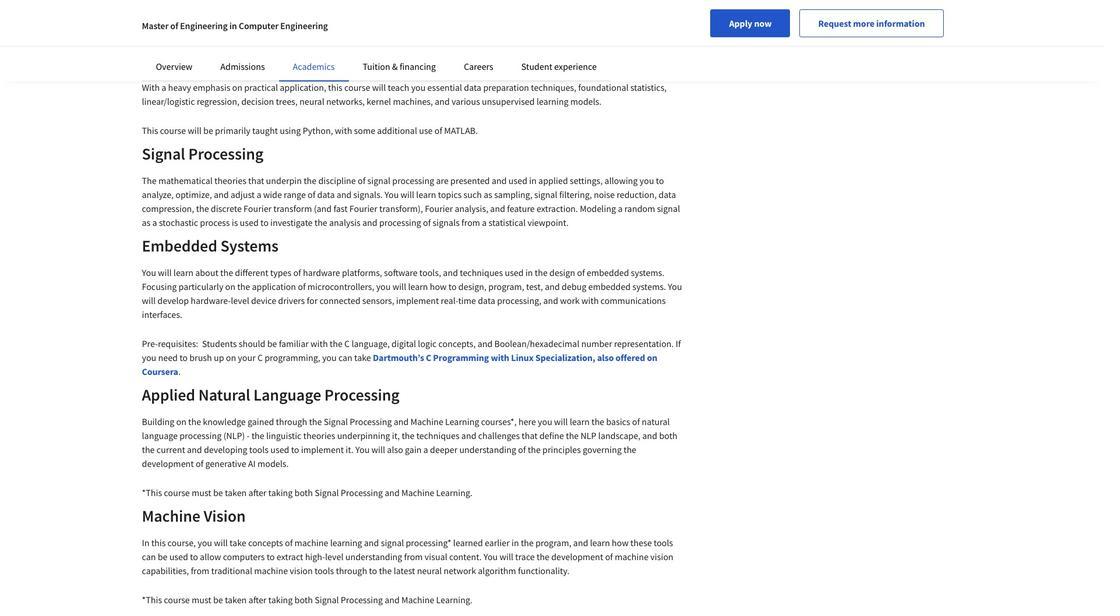 Task type: locate. For each thing, give the bounding box(es) containing it.
learn up nlp
[[570, 416, 590, 428]]

you up focusing
[[142, 267, 156, 279]]

1 horizontal spatial for
[[556, 68, 567, 79]]

taken down traditional
[[225, 595, 247, 606]]

0 horizontal spatial take
[[230, 538, 246, 549]]

and
[[435, 96, 450, 107], [492, 175, 507, 187], [214, 189, 229, 201], [337, 189, 352, 201], [490, 203, 505, 215], [363, 217, 378, 229], [443, 267, 458, 279], [545, 281, 560, 293], [544, 295, 559, 307], [478, 338, 493, 350], [394, 416, 409, 428], [462, 430, 477, 442], [643, 430, 658, 442], [187, 444, 202, 456], [385, 487, 400, 499], [364, 538, 379, 549], [574, 538, 589, 549], [385, 595, 400, 606]]

about
[[195, 267, 219, 279]]

this course will be primarily taught using python, with some additional use of matlab.
[[142, 125, 478, 136]]

development inside building on the knowledge gained through the signal processing and machine learning courses*, here you will learn the basics of natural language processing (nlp) - the linguistic theories underpinning it, the techniques and challenges that define the nlp landscape, and both the current and developing tools used to implement it. you will also gain a deeper understanding of the principles governing the development of generative ai models.
[[142, 458, 194, 470]]

0 vertical spatial taken
[[260, 14, 281, 26]]

0 horizontal spatial vision
[[290, 566, 313, 577]]

level right extract
[[325, 552, 344, 563]]

experience
[[555, 61, 597, 72]]

systems
[[221, 236, 279, 257]]

taking
[[269, 487, 293, 499], [269, 595, 293, 606]]

after down traditional
[[249, 595, 267, 606]]

0 horizontal spatial can
[[142, 552, 156, 563]]

2 learning. from the top
[[436, 595, 473, 606]]

after down ai
[[249, 487, 267, 499]]

1 horizontal spatial fourier
[[350, 203, 378, 215]]

1 *this from the top
[[142, 487, 162, 499]]

course up machine vision
[[164, 487, 190, 499]]

must up machine vision
[[192, 487, 211, 499]]

the
[[493, 68, 506, 79], [633, 68, 646, 79], [304, 175, 317, 187], [196, 203, 209, 215], [315, 217, 328, 229], [220, 267, 233, 279], [535, 267, 548, 279], [237, 281, 250, 293], [330, 338, 343, 350], [188, 416, 201, 428], [309, 416, 322, 428], [592, 416, 605, 428], [252, 430, 265, 442], [402, 430, 415, 442], [566, 430, 579, 442], [142, 444, 155, 456], [528, 444, 541, 456], [624, 444, 637, 456], [521, 538, 534, 549], [537, 552, 550, 563], [379, 566, 392, 577]]

techniques inside you will learn about the different types of hardware platforms, software tools, and techniques used in the design of embedded systems. focusing particularly on the application of microcontrollers, you will learn how to design, program, test, and debug embedded systems. you will develop hardware-level device drivers for connected sensors, implement real-time data processing, and work with communications interfaces.
[[460, 267, 503, 279]]

signal inside building on the knowledge gained through the signal processing and machine learning courses*, here you will learn the basics of natural language processing (nlp) - the linguistic theories underpinning it, the techniques and challenges that define the nlp landscape, and both the current and developing tools used to implement it. you will also gain a deeper understanding of the principles governing the development of generative ai models.
[[324, 416, 348, 428]]

can
[[339, 352, 353, 364], [142, 552, 156, 563]]

theories
[[215, 175, 247, 187], [304, 430, 335, 442]]

current
[[157, 444, 185, 456]]

for inside you will learn about the different types of hardware platforms, software tools, and techniques used in the design of embedded systems. focusing particularly on the application of microcontrollers, you will learn how to design, program, test, and debug embedded systems. you will develop hardware-level device drivers for connected sensors, implement real-time data processing, and work with communications interfaces.
[[307, 295, 318, 307]]

0 horizontal spatial engineering
[[180, 20, 228, 31]]

student
[[522, 61, 553, 72]]

techniques right it,
[[417, 430, 460, 442]]

you inside in this course, you will take concepts of machine learning and signal processing* learned earlier in the program, and learn how these tools can be used to allow computers to extract high-level understanding from visual content. you will trace the development of machine vision capabilities, from traditional machine vision tools through to the latest neural network algorithm functionality.
[[198, 538, 212, 549]]

1 vertical spatial systems.
[[633, 281, 666, 293]]

ai
[[248, 458, 256, 470]]

be down traditional
[[213, 595, 223, 606]]

1 horizontal spatial gain
[[405, 444, 422, 456]]

of
[[170, 20, 178, 31], [386, 68, 394, 79], [435, 125, 443, 136], [358, 175, 366, 187], [308, 189, 316, 201], [423, 217, 431, 229], [293, 267, 301, 279], [577, 267, 585, 279], [298, 281, 306, 293], [633, 416, 640, 428], [518, 444, 526, 456], [196, 458, 204, 470], [285, 538, 293, 549], [606, 552, 613, 563]]

that
[[248, 175, 264, 187], [522, 430, 538, 442]]

0 horizontal spatial level
[[231, 295, 249, 307]]

implement left it. at bottom
[[301, 444, 344, 456]]

with right familiar
[[311, 338, 328, 350]]

.
[[178, 366, 184, 378]]

that down here
[[522, 430, 538, 442]]

you inside building on the knowledge gained through the signal processing and machine learning courses*, here you will learn the basics of natural language processing (nlp) - the linguistic theories underpinning it, the techniques and challenges that define the nlp landscape, and both the current and developing tools used to implement it. you will also gain a deeper understanding of the principles governing the development of generative ai models.
[[356, 444, 370, 456]]

and inside in this detailed overview, you will gain a deeper understanding of machine learning, laying the foundations for other courses in the program. with a heavy emphasis on practical application, this course will teach you essential data preparation techniques, foundational statistics, linear/logistic regression, decision trees, neural networks, kernel machines, and various unsupervised learning models.
[[435, 96, 450, 107]]

with inside dartmouth's c programming with linux specialization, also offered on coursera
[[491, 352, 510, 364]]

0 vertical spatial models.
[[571, 96, 602, 107]]

taken up the vision at the left
[[225, 487, 247, 499]]

0 vertical spatial both
[[660, 430, 678, 442]]

in up capabilities,
[[142, 538, 150, 549]]

1 vertical spatial theories
[[304, 430, 335, 442]]

generative
[[205, 458, 246, 470]]

wide
[[263, 189, 282, 201]]

engineering up academics link at the top of page
[[280, 20, 328, 31]]

fourier down adjust
[[244, 203, 272, 215]]

to up .
[[180, 352, 188, 364]]

capabilities,
[[142, 566, 189, 577]]

0 vertical spatial taking
[[269, 487, 293, 499]]

*this down "current"
[[142, 487, 162, 499]]

functionality.
[[518, 566, 570, 577]]

how down tools,
[[430, 281, 447, 293]]

vision
[[651, 552, 674, 563], [290, 566, 313, 577]]

course up networks,
[[345, 82, 370, 93]]

that up adjust
[[248, 175, 264, 187]]

foundational
[[579, 82, 629, 93]]

governing
[[583, 444, 622, 456]]

used down course,
[[169, 552, 188, 563]]

on right building
[[176, 416, 186, 428]]

1 vertical spatial take
[[230, 538, 246, 549]]

1 horizontal spatial through
[[336, 566, 367, 577]]

discipline
[[319, 175, 356, 187]]

tools right these
[[654, 538, 674, 549]]

0 horizontal spatial tools
[[249, 444, 269, 456]]

1 horizontal spatial that
[[522, 430, 538, 442]]

0 vertical spatial learning
[[204, 36, 265, 57]]

challenges
[[478, 430, 520, 442]]

0 vertical spatial in
[[142, 68, 150, 79]]

that inside building on the knowledge gained through the signal processing and machine learning courses*, here you will learn the basics of natural language processing (nlp) - the linguistic theories underpinning it, the techniques and challenges that define the nlp landscape, and both the current and developing tools used to implement it. you will also gain a deeper understanding of the principles governing the development of generative ai models.
[[522, 430, 538, 442]]

theories inside building on the knowledge gained through the signal processing and machine learning courses*, here you will learn the basics of natural language processing (nlp) - the linguistic theories underpinning it, the techniques and challenges that define the nlp landscape, and both the current and developing tools used to implement it. you will also gain a deeper understanding of the principles governing the development of generative ai models.
[[304, 430, 335, 442]]

underpinning
[[337, 430, 390, 442]]

implement inside you will learn about the different types of hardware platforms, software tools, and techniques used in the design of embedded systems. focusing particularly on the application of microcontrollers, you will learn how to design, program, test, and debug embedded systems. you will develop hardware-level device drivers for connected sensors, implement real-time data processing, and work with communications interfaces.
[[396, 295, 439, 307]]

understanding inside building on the knowledge gained through the signal processing and machine learning courses*, here you will learn the basics of natural language processing (nlp) - the linguistic theories underpinning it, the techniques and challenges that define the nlp landscape, and both the current and developing tools used to implement it. you will also gain a deeper understanding of the principles governing the development of generative ai models.
[[460, 444, 517, 456]]

on inside you will learn about the different types of hardware platforms, software tools, and techniques used in the design of embedded systems. focusing particularly on the application of microcontrollers, you will learn how to design, program, test, and debug embedded systems. you will develop hardware-level device drivers for connected sensors, implement real-time data processing, and work with communications interfaces.
[[225, 281, 236, 293]]

you right programming,
[[322, 352, 337, 364]]

will down underpinning
[[372, 444, 385, 456]]

for up techniques,
[[556, 68, 567, 79]]

statistics,
[[631, 82, 667, 93]]

you inside the mathematical theories that underpin the discipline of signal processing are presented and used in applied settings, allowing you to analyze, optimize, and adjust a wide range of data and signals. you will learn topics such as sampling, signal filtering, noise reduction, data compression, the discrete fourier transform (and fast fourier transform), fourier analysis, and feature extraction. modeling a random signal as a stochastic process is used to investigate the analysis and processing of signals from a statistical viewpoint.
[[640, 175, 654, 187]]

last,
[[283, 14, 300, 26]]

from down analysis,
[[462, 217, 480, 229]]

0 vertical spatial vision
[[651, 552, 674, 563]]

on right 'up'
[[226, 352, 236, 364]]

program, up processing,
[[489, 281, 525, 293]]

2 must from the top
[[192, 595, 211, 606]]

level inside in this course, you will take concepts of machine learning and signal processing* learned earlier in the program, and learn how these tools can be used to allow computers to extract high-level understanding from visual content. you will trace the development of machine vision capabilities, from traditional machine vision tools through to the latest neural network algorithm functionality.
[[325, 552, 344, 563]]

models. inside in this detailed overview, you will gain a deeper understanding of machine learning, laying the foundations for other courses in the program. with a heavy emphasis on practical application, this course will teach you essential data preparation techniques, foundational statistics, linear/logistic regression, decision trees, neural networks, kernel machines, and various unsupervised learning models.
[[571, 96, 602, 107]]

will up practical
[[257, 68, 271, 79]]

essential
[[428, 82, 462, 93]]

signal down applied
[[535, 189, 558, 201]]

1 horizontal spatial program,
[[536, 538, 572, 549]]

particularly
[[179, 281, 224, 293]]

as down compression,
[[142, 217, 151, 229]]

1 vertical spatial can
[[142, 552, 156, 563]]

this up with on the top of the page
[[151, 68, 166, 79]]

2 in from the top
[[142, 538, 150, 549]]

understanding inside in this detailed overview, you will gain a deeper understanding of machine learning, laying the foundations for other courses in the program. with a heavy emphasis on practical application, this course will teach you essential data preparation techniques, foundational statistics, linear/logistic regression, decision trees, neural networks, kernel machines, and various unsupervised learning models.
[[327, 68, 384, 79]]

fourier up signals
[[425, 203, 453, 215]]

from
[[462, 217, 480, 229], [404, 552, 423, 563], [191, 566, 210, 577]]

in inside in this course, you will take concepts of machine learning and signal processing* learned earlier in the program, and learn how these tools can be used to allow computers to extract high-level understanding from visual content. you will trace the development of machine vision capabilities, from traditional machine vision tools through to the latest neural network algorithm functionality.
[[512, 538, 519, 549]]

brush
[[190, 352, 212, 364]]

1 horizontal spatial how
[[612, 538, 629, 549]]

dartmouth's
[[373, 352, 424, 364]]

3 fourier from the left
[[425, 203, 453, 215]]

used down linguistic
[[271, 444, 289, 456]]

with inside pre-requisites:  students should be familiar with the c language, digital logic concepts, and boolean/hexadecimal number representation. if you need to brush up on your c programming, you can take
[[311, 338, 328, 350]]

through up linguistic
[[276, 416, 307, 428]]

through left latest
[[336, 566, 367, 577]]

2 horizontal spatial c
[[426, 352, 432, 364]]

used inside in this course, you will take concepts of machine learning and signal processing* learned earlier in the program, and learn how these tools can be used to allow computers to extract high-level understanding from visual content. you will trace the development of machine vision capabilities, from traditional machine vision tools through to the latest neural network algorithm functionality.
[[169, 552, 188, 563]]

level left "device"
[[231, 295, 249, 307]]

0 vertical spatial for
[[556, 68, 567, 79]]

embedded
[[587, 267, 629, 279], [589, 281, 631, 293]]

1 horizontal spatial level
[[325, 552, 344, 563]]

1 fourier from the left
[[244, 203, 272, 215]]

0 horizontal spatial that
[[248, 175, 264, 187]]

1 vertical spatial for
[[307, 295, 318, 307]]

must
[[192, 487, 211, 499], [192, 595, 211, 606]]

hardware
[[303, 267, 340, 279]]

will down focusing
[[142, 295, 156, 307]]

in up with on the top of the page
[[142, 68, 150, 79]]

to inside pre-requisites:  students should be familiar with the c language, digital logic concepts, and boolean/hexadecimal number representation. if you need to brush up on your c programming, you can take
[[180, 352, 188, 364]]

dartmouth's c programming with linux specialization, also offered on coursera
[[142, 352, 658, 378]]

learning,
[[431, 68, 465, 79]]

1 horizontal spatial learning
[[445, 416, 480, 428]]

2 vertical spatial taken
[[225, 595, 247, 606]]

how inside in this course, you will take concepts of machine learning and signal processing* learned earlier in the program, and learn how these tools can be used to allow computers to extract high-level understanding from visual content. you will trace the development of machine vision capabilities, from traditional machine vision tools through to the latest neural network algorithm functionality.
[[612, 538, 629, 549]]

0 horizontal spatial for
[[307, 295, 318, 307]]

tuition & financing
[[363, 61, 436, 72]]

techniques inside building on the knowledge gained through the signal processing and machine learning courses*, here you will learn the basics of natural language processing (nlp) - the linguistic theories underpinning it, the techniques and challenges that define the nlp landscape, and both the current and developing tools used to implement it. you will also gain a deeper understanding of the principles governing the development of generative ai models.
[[417, 430, 460, 442]]

also inside dartmouth's c programming with linux specialization, also offered on coursera
[[597, 352, 614, 364]]

allowing
[[605, 175, 638, 187]]

engineering up machine learning
[[180, 20, 228, 31]]

1 vertical spatial that
[[522, 430, 538, 442]]

practical
[[244, 82, 278, 93]]

1 vertical spatial how
[[612, 538, 629, 549]]

2 horizontal spatial tools
[[654, 538, 674, 549]]

0 vertical spatial through
[[276, 416, 307, 428]]

0 vertical spatial take
[[354, 352, 371, 364]]

this left course,
[[151, 538, 166, 549]]

used inside you will learn about the different types of hardware platforms, software tools, and techniques used in the design of embedded systems. focusing particularly on the application of microcontrollers, you will learn how to design, program, test, and debug embedded systems. you will develop hardware-level device drivers for connected sensors, implement real-time data processing, and work with communications interfaces.
[[505, 267, 524, 279]]

device
[[251, 295, 276, 307]]

1 vertical spatial after
[[249, 595, 267, 606]]

0 vertical spatial understanding
[[327, 68, 384, 79]]

0 vertical spatial as
[[484, 189, 493, 201]]

1 horizontal spatial models.
[[571, 96, 602, 107]]

1 vertical spatial program,
[[536, 538, 572, 549]]

with left the linux
[[491, 352, 510, 364]]

signal processing
[[142, 143, 264, 164]]

debug
[[562, 281, 587, 293]]

theories inside the mathematical theories that underpin the discipline of signal processing are presented and used in applied settings, allowing you to analyze, optimize, and adjust a wide range of data and signals. you will learn topics such as sampling, signal filtering, noise reduction, data compression, the discrete fourier transform (and fast fourier transform), fourier analysis, and feature extraction. modeling a random signal as a stochastic process is used to investigate the analysis and processing of signals from a statistical viewpoint.
[[215, 175, 247, 187]]

from up latest
[[404, 552, 423, 563]]

the inside pre-requisites:  students should be familiar with the c language, digital logic concepts, and boolean/hexadecimal number representation. if you need to brush up on your c programming, you can take
[[330, 338, 343, 350]]

emphasis
[[193, 82, 231, 93]]

through inside in this course, you will take concepts of machine learning and signal processing* learned earlier in the program, and learn how these tools can be used to allow computers to extract high-level understanding from visual content. you will trace the development of machine vision capabilities, from traditional machine vision tools through to the latest neural network algorithm functionality.
[[336, 566, 367, 577]]

also down number
[[597, 352, 614, 364]]

gain inside in this detailed overview, you will gain a deeper understanding of machine learning, laying the foundations for other courses in the program. with a heavy emphasis on practical application, this course will teach you essential data preparation techniques, foundational statistics, linear/logistic regression, decision trees, neural networks, kernel machines, and various unsupervised learning models.
[[273, 68, 289, 79]]

signals.
[[354, 189, 383, 201]]

1 vertical spatial embedded
[[589, 281, 631, 293]]

some
[[354, 125, 376, 136]]

2 horizontal spatial fourier
[[425, 203, 453, 215]]

to inside you will learn about the different types of hardware platforms, software tools, and techniques used in the design of embedded systems. focusing particularly on the application of microcontrollers, you will learn how to design, program, test, and debug embedded systems. you will develop hardware-level device drivers for connected sensors, implement real-time data processing, and work with communications interfaces.
[[449, 281, 457, 293]]

0 vertical spatial *this
[[142, 487, 162, 499]]

from inside the mathematical theories that underpin the discipline of signal processing are presented and used in applied settings, allowing you to analyze, optimize, and adjust a wide range of data and signals. you will learn topics such as sampling, signal filtering, noise reduction, data compression, the discrete fourier transform (and fast fourier transform), fourier analysis, and feature extraction. modeling a random signal as a stochastic process is used to investigate the analysis and processing of signals from a statistical viewpoint.
[[462, 217, 480, 229]]

2 vertical spatial this
[[151, 538, 166, 549]]

0 vertical spatial from
[[462, 217, 480, 229]]

understanding up networks,
[[327, 68, 384, 79]]

both
[[660, 430, 678, 442], [295, 487, 313, 499], [295, 595, 313, 606]]

neural down visual at the bottom
[[417, 566, 442, 577]]

can up capabilities,
[[142, 552, 156, 563]]

(and
[[314, 203, 332, 215]]

1 vertical spatial gain
[[405, 444, 422, 456]]

1 vertical spatial from
[[404, 552, 423, 563]]

0 horizontal spatial from
[[191, 566, 210, 577]]

0 vertical spatial embedded
[[587, 267, 629, 279]]

neural down application,
[[300, 96, 325, 107]]

vision down these
[[651, 552, 674, 563]]

0 vertical spatial learning
[[537, 96, 569, 107]]

as
[[484, 189, 493, 201], [142, 217, 151, 229]]

1 horizontal spatial implement
[[396, 295, 439, 307]]

1 horizontal spatial neural
[[417, 566, 442, 577]]

deeper inside in this detailed overview, you will gain a deeper understanding of machine learning, laying the foundations for other courses in the program. with a heavy emphasis on practical application, this course will teach you essential data preparation techniques, foundational statistics, linear/logistic regression, decision trees, neural networks, kernel machines, and various unsupervised learning models.
[[298, 68, 325, 79]]

it.
[[346, 444, 354, 456]]

gain
[[273, 68, 289, 79], [405, 444, 422, 456]]

knowledge
[[203, 416, 246, 428]]

it,
[[392, 430, 400, 442]]

0 horizontal spatial as
[[142, 217, 151, 229]]

1 vertical spatial tools
[[654, 538, 674, 549]]

data down laying
[[464, 82, 482, 93]]

can inside pre-requisites:  students should be familiar with the c language, digital logic concepts, and boolean/hexadecimal number representation. if you need to brush up on your c programming, you can take
[[339, 352, 353, 364]]

master of engineering in computer engineering
[[142, 20, 328, 31]]

how
[[430, 281, 447, 293], [612, 538, 629, 549]]

1 vertical spatial development
[[552, 552, 604, 563]]

development up functionality.
[[552, 552, 604, 563]]

1 vertical spatial techniques
[[417, 430, 460, 442]]

0 horizontal spatial neural
[[300, 96, 325, 107]]

2 vertical spatial from
[[191, 566, 210, 577]]

2 vertical spatial understanding
[[346, 552, 403, 563]]

learning
[[204, 36, 265, 57], [445, 416, 480, 428]]

implement down tools,
[[396, 295, 439, 307]]

also down it,
[[387, 444, 403, 456]]

program, up functionality.
[[536, 538, 572, 549]]

data right time
[[478, 295, 496, 307]]

drivers
[[278, 295, 305, 307]]

1 vertical spatial *this course must be taken after taking both signal processing and machine learning.
[[142, 595, 473, 606]]

foundations
[[507, 68, 555, 79]]

tuition & financing link
[[363, 61, 436, 72]]

understanding down challenges on the left of page
[[460, 444, 517, 456]]

0 horizontal spatial c
[[258, 352, 263, 364]]

signal inside in this course, you will take concepts of machine learning and signal processing* learned earlier in the program, and learn how these tools can be used to allow computers to extract high-level understanding from visual content. you will trace the development of machine vision capabilities, from traditional machine vision tools through to the latest neural network algorithm functionality.
[[381, 538, 404, 549]]

to down linguistic
[[291, 444, 299, 456]]

1 vertical spatial deeper
[[430, 444, 458, 456]]

1 vertical spatial models.
[[258, 458, 289, 470]]

filtering,
[[560, 189, 592, 201]]

this
[[142, 125, 158, 136]]

program.
[[648, 68, 684, 79]]

in inside the mathematical theories that underpin the discipline of signal processing are presented and used in applied settings, allowing you to analyze, optimize, and adjust a wide range of data and signals. you will learn topics such as sampling, signal filtering, noise reduction, data compression, the discrete fourier transform (and fast fourier transform), fourier analysis, and feature extraction. modeling a random signal as a stochastic process is used to investigate the analysis and processing of signals from a statistical viewpoint.
[[529, 175, 537, 187]]

0 vertical spatial neural
[[300, 96, 325, 107]]

c inside dartmouth's c programming with linux specialization, also offered on coursera
[[426, 352, 432, 364]]

2 fourier from the left
[[350, 203, 378, 215]]

in right courses on the right top of page
[[624, 68, 631, 79]]

1 horizontal spatial take
[[354, 352, 371, 364]]

processing,
[[497, 295, 542, 307]]

1 vertical spatial in
[[142, 538, 150, 549]]

in for in this detailed overview, you will gain a deeper understanding of machine learning, laying the foundations for other courses in the program. with a heavy emphasis on practical application, this course will teach you essential data preparation techniques, foundational statistics, linear/logistic regression, decision trees, neural networks, kernel machines, and various unsupervised learning models.
[[142, 68, 150, 79]]

0 vertical spatial level
[[231, 295, 249, 307]]

1 horizontal spatial development
[[552, 552, 604, 563]]

with right work
[[582, 295, 599, 307]]

1 after from the top
[[249, 487, 267, 499]]

processing left are
[[393, 175, 435, 187]]

linguistic
[[266, 430, 302, 442]]

*this down capabilities,
[[142, 595, 162, 606]]

for right drivers
[[307, 295, 318, 307]]

0 horizontal spatial techniques
[[417, 430, 460, 442]]

c down logic
[[426, 352, 432, 364]]

1 horizontal spatial theories
[[304, 430, 335, 442]]

2 taking from the top
[[269, 595, 293, 606]]

1 vertical spatial level
[[325, 552, 344, 563]]

request more information button
[[800, 9, 944, 37]]

a
[[291, 68, 296, 79], [162, 82, 166, 93], [257, 189, 261, 201], [618, 203, 623, 215], [152, 217, 157, 229], [482, 217, 487, 229], [424, 444, 428, 456]]

0 horizontal spatial learning
[[330, 538, 362, 549]]

taught
[[252, 125, 278, 136]]

0 vertical spatial how
[[430, 281, 447, 293]]

1 taking from the top
[[269, 487, 293, 499]]

models. inside building on the knowledge gained through the signal processing and machine learning courses*, here you will learn the basics of natural language processing (nlp) - the linguistic theories underpinning it, the techniques and challenges that define the nlp landscape, and both the current and developing tools used to implement it. you will also gain a deeper understanding of the principles governing the development of generative ai models.
[[258, 458, 289, 470]]

0 vertical spatial deeper
[[298, 68, 325, 79]]

models. down foundational
[[571, 96, 602, 107]]

1 vertical spatial taking
[[269, 595, 293, 606]]

must down traditional
[[192, 595, 211, 606]]

0 vertical spatial can
[[339, 352, 353, 364]]

can inside in this course, you will take concepts of machine learning and signal processing* learned earlier in the program, and learn how these tools can be used to allow computers to extract high-level understanding from visual content. you will trace the development of machine vision capabilities, from traditional machine vision tools through to the latest neural network algorithm functionality.
[[142, 552, 156, 563]]

earlier
[[485, 538, 510, 549]]

1 horizontal spatial techniques
[[460, 267, 503, 279]]

used right is
[[240, 217, 259, 229]]

be up signal processing on the left of page
[[204, 125, 213, 136]]

this up networks,
[[328, 82, 343, 93]]

vision down extract
[[290, 566, 313, 577]]

program, inside in this course, you will take concepts of machine learning and signal processing* learned earlier in the program, and learn how these tools can be used to allow computers to extract high-level understanding from visual content. you will trace the development of machine vision capabilities, from traditional machine vision tools through to the latest neural network algorithm functionality.
[[536, 538, 572, 549]]

hardware-
[[191, 295, 231, 307]]

representation.
[[614, 338, 674, 350]]

2 horizontal spatial from
[[462, 217, 480, 229]]

detailed
[[168, 68, 200, 79]]

to inside building on the knowledge gained through the signal processing and machine learning courses*, here you will learn the basics of natural language processing (nlp) - the linguistic theories underpinning it, the techniques and challenges that define the nlp landscape, and both the current and developing tools used to implement it. you will also gain a deeper understanding of the principles governing the development of generative ai models.
[[291, 444, 299, 456]]

on
[[232, 82, 243, 93], [225, 281, 236, 293], [226, 352, 236, 364], [647, 352, 658, 364], [176, 416, 186, 428]]

the
[[142, 175, 157, 187]]

discrete
[[211, 203, 242, 215]]

content.
[[449, 552, 482, 563]]

real-
[[441, 295, 458, 307]]

underpin
[[266, 175, 302, 187]]

0 vertical spatial must
[[192, 487, 211, 499]]

1 engineering from the left
[[180, 20, 228, 31]]

concepts,
[[439, 338, 476, 350]]

to up "real-" at the top left of page
[[449, 281, 457, 293]]

your
[[238, 352, 256, 364]]

1 in from the top
[[142, 68, 150, 79]]

data right reduction,
[[659, 189, 676, 201]]

with left some
[[335, 125, 352, 136]]

overview link
[[156, 61, 193, 72]]

1 horizontal spatial also
[[597, 352, 614, 364]]

in inside in this detailed overview, you will gain a deeper understanding of machine learning, laying the foundations for other courses in the program. with a heavy emphasis on practical application, this course will teach you essential data preparation techniques, foundational statistics, linear/logistic regression, decision trees, neural networks, kernel machines, and various unsupervised learning models.
[[142, 68, 150, 79]]

used
[[509, 175, 528, 187], [240, 217, 259, 229], [505, 267, 524, 279], [271, 444, 289, 456], [169, 552, 188, 563]]

for inside in this detailed overview, you will gain a deeper understanding of machine learning, laying the foundations for other courses in the program. with a heavy emphasis on practical application, this course will teach you essential data preparation techniques, foundational statistics, linear/logistic regression, decision trees, neural networks, kernel machines, and various unsupervised learning models.
[[556, 68, 567, 79]]

models. right ai
[[258, 458, 289, 470]]

can down language,
[[339, 352, 353, 364]]

in left applied
[[529, 175, 537, 187]]

0 vertical spatial learning.
[[436, 487, 473, 499]]

in inside in this course, you will take concepts of machine learning and signal processing* learned earlier in the program, and learn how these tools can be used to allow computers to extract high-level understanding from visual content. you will trace the development of machine vision capabilities, from traditional machine vision tools through to the latest neural network algorithm functionality.
[[142, 538, 150, 549]]

on up hardware-
[[225, 281, 236, 293]]

gain inside building on the knowledge gained through the signal processing and machine learning courses*, here you will learn the basics of natural language processing (nlp) - the linguistic theories underpinning it, the techniques and challenges that define the nlp landscape, and both the current and developing tools used to implement it. you will also gain a deeper understanding of the principles governing the development of generative ai models.
[[405, 444, 422, 456]]

fourier down signals.
[[350, 203, 378, 215]]

0 vertical spatial development
[[142, 458, 194, 470]]

0 horizontal spatial program,
[[489, 281, 525, 293]]

this inside in this course, you will take concepts of machine learning and signal processing* learned earlier in the program, and learn how these tools can be used to allow computers to extract high-level understanding from visual content. you will trace the development of machine vision capabilities, from traditional machine vision tools through to the latest neural network algorithm functionality.
[[151, 538, 166, 549]]

now
[[755, 17, 772, 29]]

0 vertical spatial implement
[[396, 295, 439, 307]]

you up algorithm
[[484, 552, 498, 563]]

0 horizontal spatial development
[[142, 458, 194, 470]]

learning left courses*,
[[445, 416, 480, 428]]

learning inside building on the knowledge gained through the signal processing and machine learning courses*, here you will learn the basics of natural language processing (nlp) - the linguistic theories underpinning it, the techniques and challenges that define the nlp landscape, and both the current and developing tools used to implement it. you will also gain a deeper understanding of the principles governing the development of generative ai models.
[[445, 416, 480, 428]]

you up allow
[[198, 538, 212, 549]]

0 horizontal spatial fourier
[[244, 203, 272, 215]]

development inside in this course, you will take concepts of machine learning and signal processing* learned earlier in the program, and learn how these tools can be used to allow computers to extract high-level understanding from visual content. you will trace the development of machine vision capabilities, from traditional machine vision tools through to the latest neural network algorithm functionality.
[[552, 552, 604, 563]]

learn left these
[[590, 538, 610, 549]]

1 vertical spatial implement
[[301, 444, 344, 456]]

you up define
[[538, 416, 553, 428]]

you right it. at bottom
[[356, 444, 370, 456]]

learning inside in this course, you will take concepts of machine learning and signal processing* learned earlier in the program, and learn how these tools can be used to allow computers to extract high-level understanding from visual content. you will trace the development of machine vision capabilities, from traditional machine vision tools through to the latest neural network algorithm functionality.
[[330, 538, 362, 549]]

learning. up learned
[[436, 487, 473, 499]]

network
[[444, 566, 476, 577]]

1 horizontal spatial can
[[339, 352, 353, 364]]

more
[[854, 17, 875, 29]]

1 horizontal spatial learning
[[537, 96, 569, 107]]

learn down tools,
[[408, 281, 428, 293]]

you inside the mathematical theories that underpin the discipline of signal processing are presented and used in applied settings, allowing you to analyze, optimize, and adjust a wide range of data and signals. you will learn topics such as sampling, signal filtering, noise reduction, data compression, the discrete fourier transform (and fast fourier transform), fourier analysis, and feature extraction. modeling a random signal as a stochastic process is used to investigate the analysis and processing of signals from a statistical viewpoint.
[[385, 189, 399, 201]]

0 horizontal spatial also
[[387, 444, 403, 456]]

will up define
[[554, 416, 568, 428]]

that inside the mathematical theories that underpin the discipline of signal processing are presented and used in applied settings, allowing you to analyze, optimize, and adjust a wide range of data and signals. you will learn topics such as sampling, signal filtering, noise reduction, data compression, the discrete fourier transform (and fast fourier transform), fourier analysis, and feature extraction. modeling a random signal as a stochastic process is used to investigate the analysis and processing of signals from a statistical viewpoint.
[[248, 175, 264, 187]]



Task type: vqa. For each thing, say whether or not it's contained in the screenshot.
transition at the bottom of page
no



Task type: describe. For each thing, give the bounding box(es) containing it.
platforms,
[[342, 267, 382, 279]]

to up reduction,
[[656, 175, 664, 187]]

a inside building on the knowledge gained through the signal processing and machine learning courses*, here you will learn the basics of natural language processing (nlp) - the linguistic theories underpinning it, the techniques and challenges that define the nlp landscape, and both the current and developing tools used to implement it. you will also gain a deeper understanding of the principles governing the development of generative ai models.
[[424, 444, 428, 456]]

reduction,
[[617, 189, 657, 201]]

feature
[[507, 203, 535, 215]]

primarily
[[215, 125, 251, 136]]

data inside you will learn about the different types of hardware platforms, software tools, and techniques used in the design of embedded systems. focusing particularly on the application of microcontrollers, you will learn how to design, program, test, and debug embedded systems. you will develop hardware-level device drivers for connected sensors, implement real-time data processing, and work with communications interfaces.
[[478, 295, 496, 307]]

learn inside building on the knowledge gained through the signal processing and machine learning courses*, here you will learn the basics of natural language processing (nlp) - the linguistic theories underpinning it, the techniques and challenges that define the nlp landscape, and both the current and developing tools used to implement it. you will also gain a deeper understanding of the principles governing the development of generative ai models.
[[570, 416, 590, 428]]

are
[[436, 175, 449, 187]]

processing inside building on the knowledge gained through the signal processing and machine learning courses*, here you will learn the basics of natural language processing (nlp) - the linguistic theories underpinning it, the techniques and challenges that define the nlp landscape, and both the current and developing tools used to implement it. you will also gain a deeper understanding of the principles governing the development of generative ai models.
[[180, 430, 222, 442]]

linux
[[511, 352, 534, 364]]

transform),
[[380, 203, 423, 215]]

1 *this course must be taken after taking both signal processing and machine learning. from the top
[[142, 487, 473, 499]]

and inside pre-requisites:  students should be familiar with the c language, digital logic concepts, and boolean/hexadecimal number representation. if you need to brush up on your c programming, you can take
[[478, 338, 493, 350]]

various
[[452, 96, 480, 107]]

machine inside building on the knowledge gained through the signal processing and machine learning courses*, here you will learn the basics of natural language processing (nlp) - the linguistic theories underpinning it, the techniques and challenges that define the nlp landscape, and both the current and developing tools used to implement it. you will also gain a deeper understanding of the principles governing the development of generative ai models.
[[411, 416, 444, 428]]

1 vertical spatial both
[[295, 487, 313, 499]]

take inside pre-requisites:  students should be familiar with the c language, digital logic concepts, and boolean/hexadecimal number representation. if you need to brush up on your c programming, you can take
[[354, 352, 371, 364]]

these
[[631, 538, 652, 549]]

how inside you will learn about the different types of hardware platforms, software tools, and techniques used in the design of embedded systems. focusing particularly on the application of microcontrollers, you will learn how to design, program, test, and debug embedded systems. you will develop hardware-level device drivers for connected sensors, implement real-time data processing, and work with communications interfaces.
[[430, 281, 447, 293]]

1 horizontal spatial as
[[484, 189, 493, 201]]

building
[[142, 416, 174, 428]]

sampling,
[[494, 189, 533, 201]]

-
[[247, 430, 250, 442]]

this for gain
[[151, 68, 166, 79]]

programming
[[433, 352, 489, 364]]

1 learning. from the top
[[436, 487, 473, 499]]

course down capabilities,
[[164, 595, 190, 606]]

traditional
[[211, 566, 252, 577]]

you down pre-
[[142, 352, 156, 364]]

to left investigate
[[261, 217, 269, 229]]

data up (and at left
[[317, 189, 335, 201]]

you up machines,
[[411, 82, 426, 93]]

understanding inside in this course, you will take concepts of machine learning and signal processing* learned earlier in the program, and learn how these tools can be used to allow computers to extract high-level understanding from visual content. you will trace the development of machine vision capabilities, from traditional machine vision tools through to the latest neural network algorithm functionality.
[[346, 552, 403, 563]]

landscape,
[[599, 430, 641, 442]]

trace
[[516, 552, 535, 563]]

neural inside in this course, you will take concepts of machine learning and signal processing* learned earlier in the program, and learn how these tools can be used to allow computers to extract high-level understanding from visual content. you will trace the development of machine vision capabilities, from traditional machine vision tools through to the latest neural network algorithm functionality.
[[417, 566, 442, 577]]

boolean/hexadecimal
[[495, 338, 580, 350]]

in left computer
[[230, 20, 237, 31]]

on inside pre-requisites:  students should be familiar with the c language, digital logic concepts, and boolean/hexadecimal number representation. if you need to brush up on your c programming, you can take
[[226, 352, 236, 364]]

data inside in this detailed overview, you will gain a deeper understanding of machine learning, laying the foundations for other courses in the program. with a heavy emphasis on practical application, this course will teach you essential data preparation techniques, foundational statistics, linear/logistic regression, decision trees, neural networks, kernel machines, and various unsupervised learning models.
[[464, 82, 482, 93]]

up
[[214, 352, 224, 364]]

will up focusing
[[158, 267, 172, 279]]

interfaces.
[[142, 309, 182, 321]]

will down "earlier"
[[500, 552, 514, 563]]

tuition
[[363, 61, 390, 72]]

you inside building on the knowledge gained through the signal processing and machine learning courses*, here you will learn the basics of natural language processing (nlp) - the linguistic theories underpinning it, the techniques and challenges that define the nlp landscape, and both the current and developing tools used to implement it. you will also gain a deeper understanding of the principles governing the development of generative ai models.
[[538, 416, 553, 428]]

1 horizontal spatial vision
[[651, 552, 674, 563]]

to left latest
[[369, 566, 377, 577]]

will up signal processing on the left of page
[[188, 125, 202, 136]]

time
[[458, 295, 476, 307]]

on inside in this detailed overview, you will gain a deeper understanding of machine learning, laying the foundations for other courses in the program. with a heavy emphasis on practical application, this course will teach you essential data preparation techniques, foundational statistics, linear/logistic regression, decision trees, neural networks, kernel machines, and various unsupervised learning models.
[[232, 82, 243, 93]]

course inside in this detailed overview, you will gain a deeper understanding of machine learning, laying the foundations for other courses in the program. with a heavy emphasis on practical application, this course will teach you essential data preparation techniques, foundational statistics, linear/logistic regression, decision trees, neural networks, kernel machines, and various unsupervised learning models.
[[345, 82, 370, 93]]

careers
[[464, 61, 494, 72]]

processing inside building on the knowledge gained through the signal processing and machine learning courses*, here you will learn the basics of natural language processing (nlp) - the linguistic theories underpinning it, the techniques and challenges that define the nlp landscape, and both the current and developing tools used to implement it. you will also gain a deeper understanding of the principles governing the development of generative ai models.
[[350, 416, 392, 428]]

this for concepts
[[151, 538, 166, 549]]

you up if
[[668, 281, 682, 293]]

will inside the mathematical theories that underpin the discipline of signal processing are presented and used in applied settings, allowing you to analyze, optimize, and adjust a wide range of data and signals. you will learn topics such as sampling, signal filtering, noise reduction, data compression, the discrete fourier transform (and fast fourier transform), fourier analysis, and feature extraction. modeling a random signal as a stochastic process is used to investigate the analysis and processing of signals from a statistical viewpoint.
[[401, 189, 415, 201]]

develop
[[158, 295, 189, 307]]

learn inside the mathematical theories that underpin the discipline of signal processing are presented and used in applied settings, allowing you to analyze, optimize, and adjust a wide range of data and signals. you will learn topics such as sampling, signal filtering, noise reduction, data compression, the discrete fourier transform (and fast fourier transform), fourier analysis, and feature extraction. modeling a random signal as a stochastic process is used to investigate the analysis and processing of signals from a statistical viewpoint.
[[416, 189, 436, 201]]

noise
[[594, 189, 615, 201]]

in inside you will learn about the different types of hardware platforms, software tools, and techniques used in the design of embedded systems. focusing particularly on the application of microcontrollers, you will learn how to design, program, test, and debug embedded systems. you will develop hardware-level device drivers for connected sensors, implement real-time data processing, and work with communications interfaces.
[[526, 267, 533, 279]]

1 vertical spatial taken
[[225, 487, 247, 499]]

distributed
[[302, 14, 345, 26]]

settings,
[[570, 175, 603, 187]]

learn inside in this course, you will take concepts of machine learning and signal processing* learned earlier in the program, and learn how these tools can be used to allow computers to extract high-level understanding from visual content. you will trace the development of machine vision capabilities, from traditional machine vision tools through to the latest neural network algorithm functionality.
[[590, 538, 610, 549]]

neural inside in this detailed overview, you will gain a deeper understanding of machine learning, laying the foundations for other courses in the program. with a heavy emphasis on practical application, this course will teach you essential data preparation techniques, foundational statistics, linear/logistic regression, decision trees, neural networks, kernel machines, and various unsupervised learning models.
[[300, 96, 325, 107]]

take inside in this course, you will take concepts of machine learning and signal processing* learned earlier in the program, and learn how these tools can be used to allow computers to extract high-level understanding from visual content. you will trace the development of machine vision capabilities, from traditional machine vision tools through to the latest neural network algorithm functionality.
[[230, 538, 246, 549]]

academics
[[293, 61, 335, 72]]

1 horizontal spatial c
[[345, 338, 350, 350]]

topics
[[438, 189, 462, 201]]

fast
[[334, 203, 348, 215]]

program, inside you will learn about the different types of hardware platforms, software tools, and techniques used in the design of embedded systems. focusing particularly on the application of microcontrollers, you will learn how to design, program, test, and debug embedded systems. you will develop hardware-level device drivers for connected sensors, implement real-time data processing, and work with communications interfaces.
[[489, 281, 525, 293]]

deeper inside building on the knowledge gained through the signal processing and machine learning courses*, here you will learn the basics of natural language processing (nlp) - the linguistic theories underpinning it, the techniques and challenges that define the nlp landscape, and both the current and developing tools used to implement it. you will also gain a deeper understanding of the principles governing the development of generative ai models.
[[430, 444, 458, 456]]

the mathematical theories that underpin the discipline of signal processing are presented and used in applied settings, allowing you to analyze, optimize, and adjust a wide range of data and signals. you will learn topics such as sampling, signal filtering, noise reduction, data compression, the discrete fourier transform (and fast fourier transform), fourier analysis, and feature extraction. modeling a random signal as a stochastic process is used to investigate the analysis and processing of signals from a statistical viewpoint.
[[142, 175, 681, 229]]

applied
[[539, 175, 568, 187]]

(nlp)
[[224, 430, 245, 442]]

of inside in this detailed overview, you will gain a deeper understanding of machine learning, laying the foundations for other courses in the program. with a heavy emphasis on practical application, this course will teach you essential data preparation techniques, foundational statistics, linear/logistic regression, decision trees, neural networks, kernel machines, and various unsupervised learning models.
[[386, 68, 394, 79]]

1 vertical spatial this
[[328, 82, 343, 93]]

linear/logistic
[[142, 96, 195, 107]]

use
[[419, 125, 433, 136]]

basics
[[607, 416, 631, 428]]

(must
[[224, 14, 246, 26]]

be inside pre-requisites:  students should be familiar with the c language, digital logic concepts, and boolean/hexadecimal number representation. if you need to brush up on your c programming, you can take
[[267, 338, 277, 350]]

0 vertical spatial processing
[[393, 175, 435, 187]]

be right (must
[[248, 14, 258, 26]]

application
[[252, 281, 296, 293]]

embedded systems
[[142, 236, 279, 257]]

will down "software" on the top of the page
[[393, 281, 406, 293]]

1 horizontal spatial from
[[404, 552, 423, 563]]

presented
[[451, 175, 490, 187]]

unsupervised
[[482, 96, 535, 107]]

signal right random in the top of the page
[[657, 203, 681, 215]]

learning inside in this detailed overview, you will gain a deeper understanding of machine learning, laying the foundations for other courses in the program. with a heavy emphasis on practical application, this course will teach you essential data preparation techniques, foundational statistics, linear/logistic regression, decision trees, neural networks, kernel machines, and various unsupervised learning models.
[[537, 96, 569, 107]]

course right this
[[160, 125, 186, 136]]

sensors
[[191, 14, 222, 26]]

transform
[[274, 203, 312, 215]]

2 engineering from the left
[[280, 20, 328, 31]]

2 *this course must be taken after taking both signal processing and machine learning. from the top
[[142, 595, 473, 606]]

principles
[[543, 444, 581, 456]]

allow
[[200, 552, 221, 563]]

0 vertical spatial systems.
[[631, 267, 665, 279]]

range
[[284, 189, 306, 201]]

vision
[[204, 506, 246, 527]]

be inside in this course, you will take concepts of machine learning and signal processing* learned earlier in the program, and learn how these tools can be used to allow computers to extract high-level understanding from visual content. you will trace the development of machine vision capabilities, from traditional machine vision tools through to the latest neural network algorithm functionality.
[[158, 552, 168, 563]]

modeling
[[580, 203, 616, 215]]

test,
[[526, 281, 543, 293]]

investigate
[[271, 217, 313, 229]]

on inside building on the knowledge gained through the signal processing and machine learning courses*, here you will learn the basics of natural language processing (nlp) - the linguistic theories underpinning it, the techniques and challenges that define the nlp landscape, and both the current and developing tools used to implement it. you will also gain a deeper understanding of the principles governing the development of generative ai models.
[[176, 416, 186, 428]]

master
[[142, 20, 169, 31]]

both inside building on the knowledge gained through the signal processing and machine learning courses*, here you will learn the basics of natural language processing (nlp) - the linguistic theories underpinning it, the techniques and challenges that define the nlp landscape, and both the current and developing tools used to implement it. you will also gain a deeper understanding of the principles governing the development of generative ai models.
[[660, 430, 678, 442]]

need
[[158, 352, 178, 364]]

you up practical
[[241, 68, 255, 79]]

machine inside in this detailed overview, you will gain a deeper understanding of machine learning, laying the foundations for other courses in the program. with a heavy emphasis on practical application, this course will teach you essential data preparation techniques, foundational statistics, linear/logistic regression, decision trees, neural networks, kernel machines, and various unsupervised learning models.
[[395, 68, 429, 79]]

2 vertical spatial tools
[[315, 566, 334, 577]]

level inside you will learn about the different types of hardware platforms, software tools, and techniques used in the design of embedded systems. focusing particularly on the application of microcontrollers, you will learn how to design, program, test, and debug embedded systems. you will develop hardware-level device drivers for connected sensors, implement real-time data processing, and work with communications interfaces.
[[231, 295, 249, 307]]

implement inside building on the knowledge gained through the signal processing and machine learning courses*, here you will learn the basics of natural language processing (nlp) - the linguistic theories underpinning it, the techniques and challenges that define the nlp landscape, and both the current and developing tools used to implement it. you will also gain a deeper understanding of the principles governing the development of generative ai models.
[[301, 444, 344, 456]]

will up kernel
[[372, 82, 386, 93]]

through inside building on the knowledge gained through the signal processing and machine learning courses*, here you will learn the basics of natural language processing (nlp) - the linguistic theories underpinning it, the techniques and challenges that define the nlp landscape, and both the current and developing tools used to implement it. you will also gain a deeper understanding of the principles governing the development of generative ai models.
[[276, 416, 307, 428]]

in inside in this detailed overview, you will gain a deeper understanding of machine learning, laying the foundations for other courses in the program. with a heavy emphasis on practical application, this course will teach you essential data preparation techniques, foundational statistics, linear/logistic regression, decision trees, neural networks, kernel machines, and various unsupervised learning models.
[[624, 68, 631, 79]]

2 vertical spatial both
[[295, 595, 313, 606]]

stochastic
[[159, 217, 198, 229]]

signal up signals.
[[368, 175, 391, 187]]

types
[[270, 267, 292, 279]]

to left allow
[[190, 552, 198, 563]]

python,
[[303, 125, 333, 136]]

decision
[[241, 96, 274, 107]]

you inside in this course, you will take concepts of machine learning and signal processing* learned earlier in the program, and learn how these tools can be used to allow computers to extract high-level understanding from visual content. you will trace the development of machine vision capabilities, from traditional machine vision tools through to the latest neural network algorithm functionality.
[[484, 552, 498, 563]]

students
[[202, 338, 237, 350]]

learned
[[453, 538, 483, 549]]

extract
[[277, 552, 303, 563]]

1 must from the top
[[192, 487, 211, 499]]

2 after from the top
[[249, 595, 267, 606]]

with
[[142, 82, 160, 93]]

coursera
[[142, 366, 178, 378]]

used inside building on the knowledge gained through the signal processing and machine learning courses*, here you will learn the basics of natural language processing (nlp) - the linguistic theories underpinning it, the techniques and challenges that define the nlp landscape, and both the current and developing tools used to implement it. you will also gain a deeper understanding of the principles governing the development of generative ai models.
[[271, 444, 289, 456]]

building on the knowledge gained through the signal processing and machine learning courses*, here you will learn the basics of natural language processing (nlp) - the linguistic theories underpinning it, the techniques and challenges that define the nlp landscape, and both the current and developing tools used to implement it. you will also gain a deeper understanding of the principles governing the development of generative ai models.
[[142, 416, 678, 470]]

using
[[280, 125, 301, 136]]

computer
[[239, 20, 279, 31]]

random
[[625, 203, 656, 215]]

algorithm
[[478, 566, 516, 577]]

with inside you will learn about the different types of hardware platforms, software tools, and techniques used in the design of embedded systems. focusing particularly on the application of microcontrollers, you will learn how to design, program, test, and debug embedded systems. you will develop hardware-level device drivers for connected sensors, implement real-time data processing, and work with communications interfaces.
[[582, 295, 599, 307]]

in for in this course, you will take concepts of machine learning and signal processing* learned earlier in the program, and learn how these tools can be used to allow computers to extract high-level understanding from visual content. you will trace the development of machine vision capabilities, from traditional machine vision tools through to the latest neural network algorithm functionality.
[[142, 538, 150, 549]]

admissions link
[[221, 61, 265, 72]]

used up "sampling,"
[[509, 175, 528, 187]]

work
[[560, 295, 580, 307]]

language,
[[352, 338, 390, 350]]

2 *this from the top
[[142, 595, 162, 606]]

language
[[254, 385, 321, 406]]

connected
[[320, 295, 361, 307]]

machine vision
[[142, 506, 246, 527]]

learn up particularly at left top
[[174, 267, 194, 279]]

also inside building on the knowledge gained through the signal processing and machine learning courses*, here you will learn the basics of natural language processing (nlp) - the linguistic theories underpinning it, the techniques and challenges that define the nlp landscape, and both the current and developing tools used to implement it. you will also gain a deeper understanding of the principles governing the development of generative ai models.
[[387, 444, 403, 456]]

you inside you will learn about the different types of hardware platforms, software tools, and techniques used in the design of embedded systems. focusing particularly on the application of microcontrollers, you will learn how to design, program, test, and debug embedded systems. you will develop hardware-level device drivers for connected sensors, implement real-time data processing, and work with communications interfaces.
[[376, 281, 391, 293]]

to down concepts at the left bottom of page
[[267, 552, 275, 563]]

embedded
[[142, 236, 217, 257]]

1 vertical spatial processing
[[379, 217, 421, 229]]

will up allow
[[214, 538, 228, 549]]

define
[[540, 430, 564, 442]]

student experience
[[522, 61, 597, 72]]

software
[[384, 267, 418, 279]]

compression,
[[142, 203, 194, 215]]

pre-
[[142, 338, 158, 350]]

on inside dartmouth's c programming with linux specialization, also offered on coursera
[[647, 352, 658, 364]]

tools inside building on the knowledge gained through the signal processing and machine learning courses*, here you will learn the basics of natural language processing (nlp) - the linguistic theories underpinning it, the techniques and challenges that define the nlp landscape, and both the current and developing tools used to implement it. you will also gain a deeper understanding of the principles governing the development of generative ai models.
[[249, 444, 269, 456]]

natural
[[642, 416, 670, 428]]

focusing
[[142, 281, 177, 293]]

student experience link
[[522, 61, 597, 72]]

additional
[[377, 125, 417, 136]]

be up the vision at the left
[[213, 487, 223, 499]]



